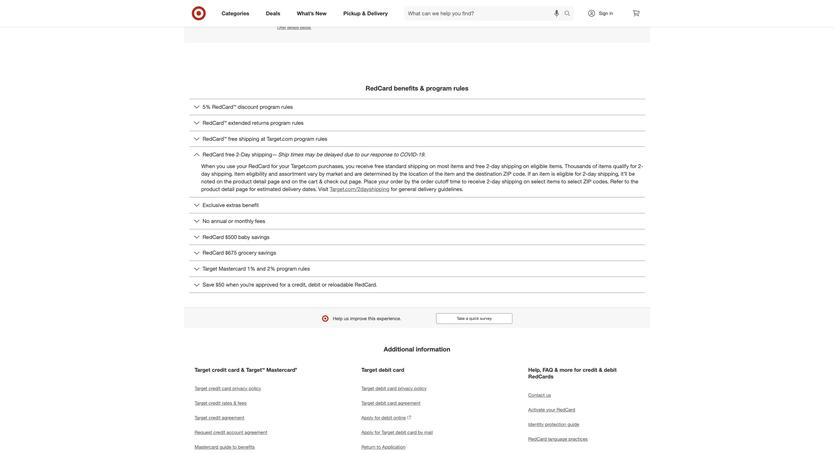 Task type: describe. For each thing, give the bounding box(es) containing it.
1 horizontal spatial items
[[547, 178, 560, 185]]

qualify
[[613, 163, 629, 170]]

no
[[203, 218, 210, 224]]

shipping down code.
[[502, 178, 522, 185]]

redcards
[[528, 373, 554, 380]]

0 vertical spatial product
[[233, 178, 252, 185]]

redcard™ for free
[[203, 135, 227, 142]]

1 vertical spatial agreement
[[222, 415, 244, 421]]

rules for 5% redcard™ discount program rules
[[281, 104, 293, 110]]

apply for debit online
[[362, 415, 406, 421]]

credit for target credit card & target™ mastercard®
[[212, 367, 227, 373]]

fees for no annual or monthly fees
[[255, 218, 265, 224]]

target debit card agreement link
[[362, 396, 473, 411]]

fees for target credit rates & fees
[[238, 400, 247, 406]]

more
[[560, 367, 573, 373]]

0 horizontal spatial product
[[201, 186, 220, 192]]

estimated
[[257, 186, 281, 192]]

cutoff
[[435, 178, 449, 185]]

us for help
[[344, 316, 349, 321]]

when you use your redcard for your target.com purchases, you receive free standard shipping on most items and free 2-day shipping on eligible items. thousands of items qualify for 2- day shipping. item eligibility and assortment vary by market and are determined by the location of the item and the destination zip code. if an item is eligible for 2-day shipping, it'll be noted on the product detail page and on the cart & check out page. place your order by the order cutoff time to receive 2-day shipping on select items to select zip codes. refer to the product detail page for estimated delivery dates. visit
[[201, 163, 643, 192]]

for inside apply for debit online link
[[375, 415, 380, 421]]

free up destination
[[476, 163, 485, 170]]

2- up the item
[[236, 151, 241, 158]]

1 horizontal spatial receive
[[468, 178, 485, 185]]

0 horizontal spatial items
[[451, 163, 464, 170]]

this
[[368, 316, 376, 321]]

location
[[409, 171, 428, 177]]

what's
[[297, 10, 314, 17]]

target debit card privacy policy link
[[362, 381, 473, 396]]

activate
[[528, 407, 545, 413]]

target for target debit card agreement
[[362, 400, 374, 406]]

extended
[[228, 119, 251, 126]]

and right most
[[465, 163, 474, 170]]

apply for apply for target debit card by mail
[[362, 430, 373, 435]]

policy for debit
[[414, 386, 427, 391]]

target™
[[246, 367, 265, 373]]

savings for redcard $675 grocery savings
[[258, 250, 276, 256]]

debit inside dropdown button
[[308, 281, 320, 288]]

by up general
[[405, 178, 410, 185]]

redcard™ extended returns program rules button
[[189, 115, 645, 131]]

grocery
[[238, 250, 257, 256]]

on down shipping.
[[217, 178, 223, 185]]

offer details below.
[[277, 25, 311, 30]]

rules for redcard benefits & program rules
[[454, 84, 469, 92]]

1%
[[247, 266, 255, 272]]

shipping,
[[598, 171, 620, 177]]

redcard. for reloadable
[[355, 281, 377, 288]]

your down the determined
[[379, 178, 389, 185]]

0 vertical spatial of
[[593, 163, 597, 170]]

& left "target™"
[[241, 367, 245, 373]]

it'll
[[621, 171, 627, 177]]

savings for redcard $500 baby savings
[[252, 234, 270, 240]]

apply for debit online link
[[362, 411, 473, 425]]

sign in link
[[582, 6, 624, 21]]

improve
[[350, 316, 367, 321]]

rules inside redcard™ free shipping at target.com program rules 'dropdown button'
[[316, 135, 327, 142]]

target credit card & target™ mastercard®
[[195, 367, 297, 373]]

to right the time
[[462, 178, 467, 185]]

redcard inside when you use your redcard for your target.com purchases, you receive free standard shipping on most items and free 2-day shipping on eligible items. thousands of items qualify for 2- day shipping. item eligibility and assortment vary by market and are determined by the location of the item and the destination zip code. if an item is eligible for 2-day shipping, it'll be noted on the product detail page and on the cart & check out page. place your order by the order cutoff time to receive 2-day shipping on select items to select zip codes. refer to the product detail page for estimated delivery dates. visit
[[249, 163, 270, 170]]

market
[[326, 171, 343, 177]]

contact us link
[[528, 388, 640, 403]]

credit inside help, faq & more for credit & debit redcards
[[583, 367, 597, 373]]

to left our at the left top
[[355, 151, 359, 158]]

redcard for redcard benefits & program rules
[[366, 84, 392, 92]]

shipping up location
[[408, 163, 428, 170]]

card for target debit card
[[393, 367, 404, 373]]

target credit card privacy policy link
[[195, 381, 306, 396]]

your up the item
[[237, 163, 247, 170]]

place
[[364, 178, 377, 185]]

the left destination
[[467, 171, 474, 177]]

target.com inside 'dropdown button'
[[267, 135, 293, 142]]

redcard™ inside "dropdown button"
[[212, 104, 236, 110]]

deals link
[[260, 6, 289, 21]]

target.com/2dayshipping
[[330, 186, 389, 192]]

and up the time
[[456, 171, 465, 177]]

categories
[[222, 10, 249, 17]]

no annual or monthly fees
[[203, 218, 265, 224]]

the down location
[[412, 178, 419, 185]]

return
[[362, 444, 375, 450]]

redcard $500 baby savings button
[[189, 229, 645, 245]]

return to application link
[[362, 440, 473, 454]]

redcard for redcard language practices
[[528, 436, 547, 442]]

out
[[340, 178, 348, 185]]

2- right qualify
[[638, 163, 643, 170]]

contact us
[[528, 392, 551, 398]]

redcard $500 baby savings
[[203, 234, 270, 240]]

application
[[382, 444, 406, 450]]

for down eligibility
[[249, 186, 256, 192]]

redcard $675 grocery savings
[[203, 250, 276, 256]]

redcard. for your
[[387, 6, 440, 20]]

the down shipping.
[[224, 178, 232, 185]]

if
[[528, 171, 531, 177]]

$500 inside you could save nearly $500 in baby's first year with your redcard.
[[405, 0, 430, 5]]

5%
[[203, 104, 211, 110]]

1 select from the left
[[531, 178, 546, 185]]

card down apply for debit online link
[[408, 430, 417, 435]]

sign in
[[599, 10, 613, 16]]

by left mail
[[418, 430, 423, 435]]

1 vertical spatial eligible
[[557, 171, 574, 177]]

dates.
[[302, 186, 317, 192]]

protection
[[545, 422, 566, 427]]

to right "return"
[[377, 444, 381, 450]]

on down assortment
[[292, 178, 298, 185]]

program inside dropdown button
[[277, 266, 297, 272]]

target for target credit card privacy policy
[[195, 386, 207, 391]]

no annual or monthly fees button
[[189, 213, 645, 229]]

at
[[261, 135, 265, 142]]

the right refer
[[631, 178, 639, 185]]

2- down thousands on the top right of the page
[[583, 171, 588, 177]]

2 delivery from the left
[[418, 186, 437, 192]]

practices
[[569, 436, 588, 442]]

covid-
[[400, 151, 418, 158]]

exclusive
[[203, 202, 225, 208]]

2%
[[267, 266, 275, 272]]

2 you from the left
[[346, 163, 354, 170]]

0 vertical spatial page
[[268, 178, 280, 185]]

what's new
[[297, 10, 327, 17]]

for down —
[[271, 163, 278, 170]]

day
[[241, 151, 250, 158]]

search button
[[561, 6, 577, 22]]

1 vertical spatial zip
[[584, 178, 592, 185]]

target down apply for debit online on the left of page
[[382, 430, 394, 435]]

1 horizontal spatial detail
[[253, 178, 266, 185]]

free up the use
[[225, 151, 235, 158]]

delivery
[[367, 10, 388, 17]]

save
[[203, 281, 214, 288]]

search
[[561, 11, 577, 17]]

to down it'll
[[625, 178, 629, 185]]

for left general
[[391, 186, 397, 192]]

target.com inside when you use your redcard for your target.com purchases, you receive free standard shipping on most items and free 2-day shipping on eligible items. thousands of items qualify for 2- day shipping. item eligibility and assortment vary by market and are determined by the location of the item and the destination zip code. if an item is eligible for 2-day shipping, it'll be noted on the product detail page and on the cart & check out page. place your order by the order cutoff time to receive 2-day shipping on select items to select zip codes. refer to the product detail page for estimated delivery dates. visit
[[291, 163, 317, 170]]

redcard $675 grocery savings button
[[189, 245, 645, 261]]

target for target credit agreement
[[195, 415, 207, 421]]

1 vertical spatial benefits
[[238, 444, 255, 450]]

with
[[331, 6, 355, 20]]

2 order from the left
[[421, 178, 434, 185]]

redcard language practices link
[[528, 432, 640, 446]]

an
[[532, 171, 538, 177]]

additional information
[[384, 345, 450, 353]]

mastercard inside dropdown button
[[219, 266, 246, 272]]

help,
[[528, 367, 541, 373]]

use
[[227, 163, 235, 170]]

deals
[[266, 10, 280, 17]]

vary
[[308, 171, 318, 177]]

target mastercard 1% and 2% program rules
[[203, 266, 310, 272]]

returns
[[252, 119, 269, 126]]

rules inside target mastercard 1% and 2% program rules dropdown button
[[298, 266, 310, 272]]

program for &
[[426, 84, 452, 92]]

determined
[[364, 171, 391, 177]]

in inside you could save nearly $500 in baby's first year with your redcard.
[[434, 0, 444, 5]]

1 order from the left
[[390, 178, 403, 185]]

your right activate
[[546, 407, 555, 413]]

and inside target mastercard 1% and 2% program rules dropdown button
[[257, 266, 266, 272]]

2- up destination
[[486, 163, 491, 170]]

you
[[277, 0, 298, 5]]

card for target credit card privacy policy
[[222, 386, 231, 391]]

for inside help, faq & more for credit & debit redcards
[[574, 367, 581, 373]]

5% redcard™ discount program rules
[[203, 104, 293, 110]]

you're
[[240, 281, 254, 288]]

or inside no annual or monthly fees dropdown button
[[228, 218, 233, 224]]

0 horizontal spatial receive
[[356, 163, 373, 170]]

to down items.
[[562, 178, 566, 185]]

rules for redcard™ extended returns program rules
[[292, 119, 304, 126]]

mastercard guide to benefits
[[195, 444, 255, 450]]

card for target credit card & target™ mastercard®
[[228, 367, 240, 373]]

and down assortment
[[281, 178, 290, 185]]

purchases,
[[318, 163, 344, 170]]

target debit card privacy policy
[[362, 386, 427, 391]]

1 horizontal spatial benefits
[[394, 84, 418, 92]]

for right qualify
[[630, 163, 637, 170]]

us for contact
[[546, 392, 551, 398]]

for down thousands on the top right of the page
[[575, 171, 581, 177]]

0 horizontal spatial guide
[[220, 444, 231, 450]]

noted
[[201, 178, 215, 185]]

& up contact us link
[[599, 367, 603, 373]]

$50
[[216, 281, 224, 288]]



Task type: locate. For each thing, give the bounding box(es) containing it.
fees
[[255, 218, 265, 224], [238, 400, 247, 406]]

2 vertical spatial redcard™
[[203, 135, 227, 142]]

agreement up account
[[222, 415, 244, 421]]

page
[[268, 178, 280, 185], [236, 186, 248, 192]]

1 horizontal spatial be
[[629, 171, 635, 177]]

2 policy from the left
[[414, 386, 427, 391]]

for right more
[[574, 367, 581, 373]]

language
[[548, 436, 567, 442]]

benefits down request credit account agreement link
[[238, 444, 255, 450]]

& up 5% redcard™ discount program rules "dropdown button"
[[420, 84, 424, 92]]

$500 inside dropdown button
[[225, 234, 237, 240]]

program inside dropdown button
[[270, 119, 291, 126]]

program inside "dropdown button"
[[260, 104, 280, 110]]

identity
[[528, 422, 544, 427]]

program for returns
[[270, 119, 291, 126]]

guidelines.
[[438, 186, 463, 192]]

apply down target debit card agreement
[[362, 415, 373, 421]]

item left is
[[540, 171, 550, 177]]

redcard. down nearly
[[387, 6, 440, 20]]

help
[[333, 316, 343, 321]]

0 horizontal spatial a
[[288, 281, 290, 288]]

0 vertical spatial a
[[288, 281, 290, 288]]

to down account
[[233, 444, 237, 450]]

0 horizontal spatial detail
[[221, 186, 234, 192]]

& right faq
[[555, 367, 558, 373]]

0 horizontal spatial privacy
[[232, 386, 247, 391]]

card up target debit card privacy policy
[[393, 367, 404, 373]]

1 vertical spatial page
[[236, 186, 248, 192]]

shipping up code.
[[502, 163, 522, 170]]

rates
[[222, 400, 232, 406]]

0 vertical spatial receive
[[356, 163, 373, 170]]

receive down destination
[[468, 178, 485, 185]]

0 horizontal spatial be
[[316, 151, 322, 158]]

pickup
[[343, 10, 361, 17]]

0 vertical spatial redcard.
[[387, 6, 440, 20]]

1 horizontal spatial guide
[[568, 422, 579, 427]]

faq
[[543, 367, 553, 373]]

1 vertical spatial guide
[[220, 444, 231, 450]]

zip
[[504, 171, 512, 177], [584, 178, 592, 185]]

what's new link
[[291, 6, 335, 21]]

order down location
[[421, 178, 434, 185]]

credit for target credit agreement
[[209, 415, 221, 421]]

on
[[430, 163, 436, 170], [523, 163, 529, 170], [217, 178, 223, 185], [292, 178, 298, 185], [524, 178, 530, 185]]

you down the due
[[346, 163, 354, 170]]

be
[[316, 151, 322, 158], [629, 171, 635, 177]]

policy up target debit card agreement link
[[414, 386, 427, 391]]

receive up are
[[356, 163, 373, 170]]

offer details below. link
[[277, 25, 311, 30]]

1 vertical spatial be
[[629, 171, 635, 177]]

1 horizontal spatial you
[[346, 163, 354, 170]]

credit up target credit card privacy policy
[[212, 367, 227, 373]]

2 apply from the top
[[362, 430, 373, 435]]

1 vertical spatial mastercard
[[195, 444, 218, 450]]

card up target credit card privacy policy
[[228, 367, 240, 373]]

0 horizontal spatial of
[[429, 171, 434, 177]]

0 horizontal spatial select
[[531, 178, 546, 185]]

could
[[302, 0, 333, 5]]

0 horizontal spatial $500
[[225, 234, 237, 240]]

credit for target credit rates & fees
[[209, 400, 221, 406]]

2 vertical spatial agreement
[[245, 430, 267, 435]]

privacy for debit
[[398, 386, 413, 391]]

detail up exclusive extras benefit
[[221, 186, 234, 192]]

by down standard
[[393, 171, 398, 177]]

privacy for credit
[[232, 386, 247, 391]]

your up assortment
[[279, 163, 290, 170]]

1 horizontal spatial item
[[540, 171, 550, 177]]

day up noted
[[201, 171, 210, 177]]

debit
[[308, 281, 320, 288], [379, 367, 392, 373], [604, 367, 617, 373], [376, 386, 386, 391], [376, 400, 386, 406], [382, 415, 392, 421], [396, 430, 406, 435]]

shipping.
[[211, 171, 233, 177]]

0 vertical spatial agreement
[[398, 400, 421, 406]]

contact
[[528, 392, 545, 398]]

our
[[361, 151, 369, 158]]

online
[[393, 415, 406, 421]]

target for target debit card privacy policy
[[362, 386, 374, 391]]

redcard for redcard $675 grocery savings
[[203, 250, 224, 256]]

target credit agreement
[[195, 415, 244, 421]]

or inside save $50 when you're approved for a credit, debit or reloadable redcard. dropdown button
[[322, 281, 327, 288]]

to up standard
[[394, 151, 399, 158]]

1 horizontal spatial in
[[610, 10, 613, 16]]

1 horizontal spatial redcard.
[[387, 6, 440, 20]]

eligible up an
[[531, 163, 548, 170]]

1 you from the left
[[217, 163, 225, 170]]

privacy up target debit card agreement link
[[398, 386, 413, 391]]

2 item from the left
[[540, 171, 550, 177]]

items up shipping,
[[599, 163, 612, 170]]

most
[[437, 163, 449, 170]]

& inside target credit rates & fees link
[[234, 400, 236, 406]]

code.
[[513, 171, 526, 177]]

on down if
[[524, 178, 530, 185]]

us inside contact us link
[[546, 392, 551, 398]]

agreement
[[398, 400, 421, 406], [222, 415, 244, 421], [245, 430, 267, 435]]

standard
[[385, 163, 406, 170]]

redcard™ right '5%'
[[212, 104, 236, 110]]

0 vertical spatial redcard™
[[212, 104, 236, 110]]

1 horizontal spatial or
[[322, 281, 327, 288]]

redcard™ free shipping at target.com program rules
[[203, 135, 327, 142]]

0 horizontal spatial eligible
[[531, 163, 548, 170]]

1 vertical spatial redcard.
[[355, 281, 377, 288]]

additional
[[384, 345, 414, 353]]

0 vertical spatial in
[[434, 0, 444, 5]]

& inside the pickup & delivery link
[[362, 10, 366, 17]]

target for target credit card & target™ mastercard®
[[195, 367, 210, 373]]

2 select from the left
[[568, 178, 582, 185]]

or right annual
[[228, 218, 233, 224]]

1 horizontal spatial $500
[[405, 0, 430, 5]]

destination
[[476, 171, 502, 177]]

savings
[[252, 234, 270, 240], [258, 250, 276, 256]]

the down standard
[[400, 171, 407, 177]]

1 horizontal spatial delivery
[[418, 186, 437, 192]]

0 horizontal spatial delivery
[[282, 186, 301, 192]]

1 vertical spatial $500
[[225, 234, 237, 240]]

of up codes.
[[593, 163, 597, 170]]

a
[[288, 281, 290, 288], [466, 316, 468, 321]]

1 horizontal spatial zip
[[584, 178, 592, 185]]

and up estimated
[[269, 171, 278, 177]]

a left credit,
[[288, 281, 290, 288]]

for up return to application
[[375, 430, 380, 435]]

privacy
[[232, 386, 247, 391], [398, 386, 413, 391]]

1 horizontal spatial of
[[593, 163, 597, 170]]

target for target credit rates & fees
[[195, 400, 207, 406]]

0 horizontal spatial zip
[[504, 171, 512, 177]]

0 horizontal spatial policy
[[249, 386, 261, 391]]

apply
[[362, 415, 373, 421], [362, 430, 373, 435]]

1 vertical spatial receive
[[468, 178, 485, 185]]

free inside 'dropdown button'
[[228, 135, 237, 142]]

& inside when you use your redcard for your target.com purchases, you receive free standard shipping on most items and free 2-day shipping on eligible items. thousands of items qualify for 2- day shipping. item eligibility and assortment vary by market and are determined by the location of the item and the destination zip code. if an item is eligible for 2-day shipping, it'll be noted on the product detail page and on the cart & check out page. place your order by the order cutoff time to receive 2-day shipping on select items to select zip codes. refer to the product detail page for estimated delivery dates. visit
[[319, 178, 323, 185]]

the left cart
[[299, 178, 307, 185]]

1 horizontal spatial policy
[[414, 386, 427, 391]]

year
[[303, 6, 328, 20]]

target up target credit agreement
[[195, 400, 207, 406]]

savings up 2% in the left of the page
[[258, 250, 276, 256]]

redcard for redcard $500 baby savings
[[203, 234, 224, 240]]

day down destination
[[492, 178, 500, 185]]

agreement for card
[[398, 400, 421, 406]]

thousands
[[565, 163, 591, 170]]

0 vertical spatial apply
[[362, 415, 373, 421]]

for down target debit card agreement
[[375, 415, 380, 421]]

program for discount
[[260, 104, 280, 110]]

0 vertical spatial target.com
[[267, 135, 293, 142]]

0 horizontal spatial redcard.
[[355, 281, 377, 288]]

1 horizontal spatial mastercard
[[219, 266, 246, 272]]

day
[[491, 163, 500, 170], [201, 171, 210, 177], [588, 171, 597, 177], [492, 178, 500, 185]]

1 horizontal spatial fees
[[255, 218, 265, 224]]

you
[[217, 163, 225, 170], [346, 163, 354, 170]]

free down extended
[[228, 135, 237, 142]]

0 vertical spatial be
[[316, 151, 322, 158]]

1 apply from the top
[[362, 415, 373, 421]]

What can we help you find? suggestions appear below search field
[[404, 6, 566, 21]]

target inside dropdown button
[[203, 266, 217, 272]]

mastercard down request on the bottom left
[[195, 444, 218, 450]]

credit for target credit card privacy policy
[[209, 386, 221, 391]]

for inside apply for target debit card by mail link
[[375, 430, 380, 435]]

delivery down assortment
[[282, 186, 301, 192]]

us right contact
[[546, 392, 551, 398]]

are
[[355, 171, 362, 177]]

by right vary
[[319, 171, 325, 177]]

of right location
[[429, 171, 434, 177]]

1 vertical spatial of
[[429, 171, 434, 177]]

1 delivery from the left
[[282, 186, 301, 192]]

on left most
[[430, 163, 436, 170]]

agreement down "target debit card privacy policy" link
[[398, 400, 421, 406]]

1 horizontal spatial eligible
[[557, 171, 574, 177]]

target up 'save'
[[203, 266, 217, 272]]

rules inside 5% redcard™ discount program rules "dropdown button"
[[281, 104, 293, 110]]

take a quick survey
[[457, 316, 492, 321]]

0 horizontal spatial fees
[[238, 400, 247, 406]]

1 item from the left
[[444, 171, 455, 177]]

request
[[195, 430, 212, 435]]

1 policy from the left
[[249, 386, 261, 391]]

0 vertical spatial mastercard
[[219, 266, 246, 272]]

for inside save $50 when you're approved for a credit, debit or reloadable redcard. dropdown button
[[280, 281, 286, 288]]

day up destination
[[491, 163, 500, 170]]

fees inside dropdown button
[[255, 218, 265, 224]]

card for target debit card agreement
[[387, 400, 397, 406]]

survey
[[480, 316, 492, 321]]

0 horizontal spatial in
[[434, 0, 444, 5]]

1 vertical spatial savings
[[258, 250, 276, 256]]

1 horizontal spatial order
[[421, 178, 434, 185]]

1 horizontal spatial select
[[568, 178, 582, 185]]

1 horizontal spatial us
[[546, 392, 551, 398]]

on up if
[[523, 163, 529, 170]]

detail down eligibility
[[253, 178, 266, 185]]

take a quick survey button
[[436, 313, 513, 324]]

policy
[[249, 386, 261, 391], [414, 386, 427, 391]]

1 horizontal spatial a
[[466, 316, 468, 321]]

credit up target credit rates & fees
[[209, 386, 221, 391]]

card up "rates"
[[222, 386, 231, 391]]

redcard. inside you could save nearly $500 in baby's first year with your redcard.
[[387, 6, 440, 20]]

target credit card privacy policy
[[195, 386, 261, 391]]

rules inside redcard™ extended returns program rules dropdown button
[[292, 119, 304, 126]]

program
[[426, 84, 452, 92], [260, 104, 280, 110], [270, 119, 291, 126], [294, 135, 314, 142], [277, 266, 297, 272]]

2 horizontal spatial items
[[599, 163, 612, 170]]

0 vertical spatial savings
[[252, 234, 270, 240]]

credit down target credit agreement
[[213, 430, 225, 435]]

1 vertical spatial a
[[466, 316, 468, 321]]

us right help
[[344, 316, 349, 321]]

experience.
[[377, 316, 401, 321]]

0 vertical spatial zip
[[504, 171, 512, 177]]

0 horizontal spatial page
[[236, 186, 248, 192]]

redcard.
[[387, 6, 440, 20], [355, 281, 377, 288]]

0 horizontal spatial you
[[217, 163, 225, 170]]

1 vertical spatial in
[[610, 10, 613, 16]]

when
[[201, 163, 215, 170]]

1 vertical spatial apply
[[362, 430, 373, 435]]

save $50 when you're approved for a credit, debit or reloadable redcard. button
[[189, 277, 645, 293]]

target credit agreement link
[[195, 411, 306, 425]]

1 vertical spatial product
[[201, 186, 220, 192]]

0 vertical spatial guide
[[568, 422, 579, 427]]

zip left code.
[[504, 171, 512, 177]]

0 horizontal spatial us
[[344, 316, 349, 321]]

or
[[228, 218, 233, 224], [322, 281, 327, 288]]

&
[[362, 10, 366, 17], [420, 84, 424, 92], [319, 178, 323, 185], [241, 367, 245, 373], [555, 367, 558, 373], [599, 367, 603, 373], [234, 400, 236, 406]]

$500
[[405, 0, 430, 5], [225, 234, 237, 240]]

0 horizontal spatial benefits
[[238, 444, 255, 450]]

card for target debit card privacy policy
[[387, 386, 397, 391]]

receive
[[356, 163, 373, 170], [468, 178, 485, 185]]

privacy up target credit rates & fees link
[[232, 386, 247, 391]]

items.
[[549, 163, 563, 170]]

delivery inside when you use your redcard for your target.com purchases, you receive free standard shipping on most items and free 2-day shipping on eligible items. thousands of items qualify for 2- day shipping. item eligibility and assortment vary by market and are determined by the location of the item and the destination zip code. if an item is eligible for 2-day shipping, it'll be noted on the product detail page and on the cart & check out page. place your order by the order cutoff time to receive 2-day shipping on select items to select zip codes. refer to the product detail page for estimated delivery dates. visit
[[282, 186, 301, 192]]

and up out
[[344, 171, 353, 177]]

select down an
[[531, 178, 546, 185]]

redcard for redcard free 2-day shipping — ship times may be delayed due to our response to covid-19.
[[203, 151, 224, 158]]

1 vertical spatial fees
[[238, 400, 247, 406]]

page down the item
[[236, 186, 248, 192]]

1 vertical spatial or
[[322, 281, 327, 288]]

apply for apply for debit online
[[362, 415, 373, 421]]

mastercard
[[219, 266, 246, 272], [195, 444, 218, 450]]

0 horizontal spatial or
[[228, 218, 233, 224]]

target.com/2dayshipping link
[[330, 186, 389, 192]]

shipping inside 'dropdown button'
[[239, 135, 259, 142]]

mastercard up when
[[219, 266, 246, 272]]

delivery down cutoff
[[418, 186, 437, 192]]

target for target debit card
[[362, 367, 377, 373]]

detail
[[253, 178, 266, 185], [221, 186, 234, 192]]

in inside "link"
[[610, 10, 613, 16]]

the up cutoff
[[435, 171, 443, 177]]

0 vertical spatial $500
[[405, 0, 430, 5]]

5% redcard™ discount program rules button
[[189, 99, 645, 115]]

0 vertical spatial or
[[228, 218, 233, 224]]

categories link
[[216, 6, 258, 21]]

baby's
[[447, 0, 485, 5]]

program up 5% redcard™ discount program rules "dropdown button"
[[426, 84, 452, 92]]

a inside dropdown button
[[288, 281, 290, 288]]

agreement for account
[[245, 430, 267, 435]]

reloadable
[[328, 281, 353, 288]]

0 vertical spatial detail
[[253, 178, 266, 185]]

target up target credit card privacy policy
[[195, 367, 210, 373]]

select down thousands on the top right of the page
[[568, 178, 582, 185]]

policy up target credit rates & fees link
[[249, 386, 261, 391]]

be right it'll
[[629, 171, 635, 177]]

cart
[[308, 178, 318, 185]]

credit left "rates"
[[209, 400, 221, 406]]

credit for request credit account agreement
[[213, 430, 225, 435]]

your inside you could save nearly $500 in baby's first year with your redcard.
[[358, 6, 384, 20]]

general
[[399, 186, 416, 192]]

target for target mastercard 1% and 2% program rules
[[203, 266, 217, 272]]

redcard™ inside dropdown button
[[203, 119, 227, 126]]

0 horizontal spatial order
[[390, 178, 403, 185]]

free up the determined
[[375, 163, 384, 170]]

2 privacy from the left
[[398, 386, 413, 391]]

redcard™ for extended
[[203, 119, 227, 126]]

redcard™ up 'when'
[[203, 135, 227, 142]]

help, faq & more for credit & debit redcards
[[528, 367, 617, 380]]

19.
[[418, 151, 426, 158]]

product down the item
[[233, 178, 252, 185]]

0 vertical spatial eligible
[[531, 163, 548, 170]]

1 vertical spatial target.com
[[291, 163, 317, 170]]

redcard. inside dropdown button
[[355, 281, 377, 288]]

1 horizontal spatial page
[[268, 178, 280, 185]]

program inside 'dropdown button'
[[294, 135, 314, 142]]

annual
[[211, 218, 227, 224]]

1 privacy from the left
[[232, 386, 247, 391]]

debit inside help, faq & more for credit & debit redcards
[[604, 367, 617, 373]]

item
[[234, 171, 245, 177]]

redcard™ inside 'dropdown button'
[[203, 135, 227, 142]]

2- down destination
[[487, 178, 492, 185]]

to
[[355, 151, 359, 158], [394, 151, 399, 158], [462, 178, 467, 185], [562, 178, 566, 185], [625, 178, 629, 185], [233, 444, 237, 450], [377, 444, 381, 450]]

card up target debit card agreement
[[387, 386, 397, 391]]

1 vertical spatial redcard™
[[203, 119, 227, 126]]

discount
[[238, 104, 258, 110]]

quick
[[469, 316, 479, 321]]

1 vertical spatial us
[[546, 392, 551, 398]]

a inside button
[[466, 316, 468, 321]]

shipping down at
[[252, 151, 272, 158]]

policy for credit
[[249, 386, 261, 391]]

target credit rates & fees link
[[195, 396, 306, 411]]

guide down request credit account agreement
[[220, 444, 231, 450]]

day up codes.
[[588, 171, 597, 177]]

savings right baby
[[252, 234, 270, 240]]

0 vertical spatial benefits
[[394, 84, 418, 92]]

0 horizontal spatial item
[[444, 171, 455, 177]]

0 vertical spatial us
[[344, 316, 349, 321]]

sign
[[599, 10, 608, 16]]

be right may
[[316, 151, 322, 158]]

be inside when you use your redcard for your target.com purchases, you receive free standard shipping on most items and free 2-day shipping on eligible items. thousands of items qualify for 2- day shipping. item eligibility and assortment vary by market and are determined by the location of the item and the destination zip code. if an item is eligible for 2-day shipping, it'll be noted on the product detail page and on the cart & check out page. place your order by the order cutoff time to receive 2-day shipping on select items to select zip codes. refer to the product detail page for estimated delivery dates. visit
[[629, 171, 635, 177]]

fees right "rates"
[[238, 400, 247, 406]]

1 horizontal spatial product
[[233, 178, 252, 185]]

1 vertical spatial detail
[[221, 186, 234, 192]]

& right pickup
[[362, 10, 366, 17]]

0 vertical spatial fees
[[255, 218, 265, 224]]

you could save nearly $500 in baby's first year with your redcard.
[[277, 0, 485, 20]]

may
[[305, 151, 315, 158]]

0 horizontal spatial mastercard
[[195, 444, 218, 450]]



Task type: vqa. For each thing, say whether or not it's contained in the screenshot.
WOMEN'S
no



